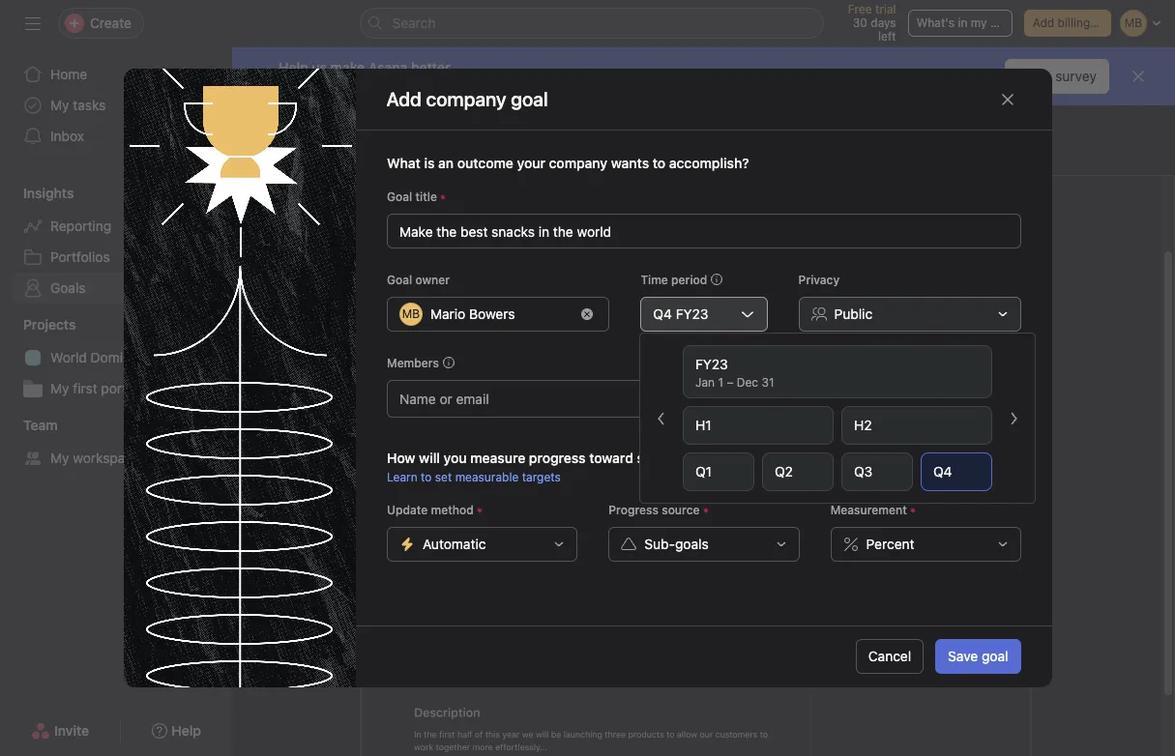 Task type: describe. For each thing, give the bounding box(es) containing it.
what
[[313, 79, 340, 93]]

help
[[613, 224, 643, 241]]

goal for goal owner
[[387, 273, 412, 287]]

search
[[392, 15, 436, 31]]

to inside button
[[1040, 68, 1052, 84]]

fy23 jan 1 – dec 31
[[696, 356, 775, 390]]

what is an outcome your company wants to accomplish?
[[387, 155, 749, 171]]

add for add billing info
[[1033, 15, 1055, 30]]

your inside add company goal dialog
[[517, 155, 545, 171]]

to accomplish?
[[652, 155, 749, 171]]

learn to set measurable targets link
[[387, 470, 560, 485]]

add for add goal
[[669, 307, 694, 323]]

required image for method
[[473, 505, 485, 517]]

organization's
[[608, 247, 706, 264]]

asana
[[427, 79, 460, 93]]

my for my tasks
[[50, 97, 69, 113]]

save goal
[[948, 649, 1009, 665]]

invite button
[[18, 714, 102, 749]]

us
[[312, 59, 327, 75]]

make
[[331, 59, 365, 75]]

tasks
[[73, 97, 106, 113]]

level
[[517, 224, 549, 241]]

q4 fy23
[[653, 306, 708, 322]]

my tasks
[[50, 97, 106, 113]]

targets
[[522, 470, 560, 485]]

how
[[387, 450, 415, 466]]

company goal
[[426, 88, 548, 110]]

toward success?
[[589, 450, 696, 466]]

add company goal dialog
[[123, 69, 1052, 688]]

required image for sub-goals
[[700, 505, 711, 517]]

add top-level goals to help teams prioritize and connect work to your organization's objectives.
[[455, 224, 938, 264]]

period
[[671, 273, 707, 287]]

h2
[[854, 417, 872, 433]]

cancel
[[869, 649, 912, 665]]

my workspace
[[317, 117, 443, 139]]

your inside add top-level goals to help teams prioritize and connect work to your organization's objectives.
[[907, 224, 938, 241]]

time
[[640, 273, 668, 287]]

insights
[[23, 185, 74, 201]]

h1
[[696, 417, 712, 433]]

goals for team goals
[[355, 149, 390, 165]]

save
[[948, 649, 978, 665]]

my for my first portfolio
[[50, 380, 69, 397]]

progress
[[529, 450, 585, 466]]

global element
[[0, 47, 232, 164]]

add for add top-level goals to help teams prioritize and connect work to your organization's objectives.
[[455, 224, 483, 241]]

banner containing help us make asana better
[[232, 47, 1176, 105]]

domination
[[91, 349, 162, 366]]

teams
[[647, 224, 690, 241]]

goals link
[[12, 273, 221, 304]]

owner
[[415, 273, 450, 287]]

will
[[419, 450, 440, 466]]

dismiss image
[[1131, 69, 1147, 84]]

required image for percent
[[907, 505, 919, 517]]

cancel button
[[856, 640, 924, 675]]

dec
[[737, 375, 759, 390]]

first
[[73, 380, 97, 397]]

asana better
[[368, 59, 450, 75]]

30
[[853, 15, 868, 30]]

work
[[851, 224, 885, 241]]

objectives.
[[710, 247, 785, 264]]

q4 fy23 button
[[640, 297, 767, 332]]

team button
[[0, 416, 58, 435]]

my for my workspace
[[50, 450, 69, 466]]

insights element
[[0, 176, 232, 308]]

product
[[589, 79, 632, 93]]

sub-goals
[[644, 536, 708, 553]]

billing
[[1058, 15, 1091, 30]]

what's in my trial? button
[[908, 10, 1018, 37]]

my tasks link
[[12, 90, 221, 121]]

prioritize
[[694, 224, 756, 241]]

new
[[654, 79, 676, 93]]

time period
[[640, 273, 707, 287]]

connect
[[790, 224, 847, 241]]

0 horizontal spatial and
[[577, 176, 616, 203]]

measure
[[470, 450, 525, 466]]

goal for save goal
[[982, 649, 1009, 665]]

progress source
[[608, 503, 700, 518]]

go
[[1018, 68, 1036, 84]]

projects element
[[0, 308, 232, 408]]

my workspace link
[[12, 443, 221, 474]]

to right work
[[889, 224, 903, 241]]

remove image
[[581, 309, 593, 320]]

world domination link
[[12, 343, 221, 373]]

team for team
[[23, 417, 58, 433]]

achieve
[[621, 176, 700, 203]]

my workspace
[[50, 450, 140, 466]]

public button
[[798, 297, 1021, 332]]

my goals
[[413, 149, 470, 165]]

goal title
[[387, 190, 437, 204]]

automatic button
[[387, 527, 577, 562]]

the
[[568, 79, 586, 93]]

help us make asana better share what brought you to asana so we can improve the product for new users.
[[279, 59, 713, 93]]

for
[[635, 79, 651, 93]]

Name or email text field
[[399, 387, 504, 410]]

search button
[[359, 8, 824, 39]]

an
[[438, 155, 453, 171]]

add billing info button
[[1024, 10, 1114, 37]]

teams element
[[0, 408, 232, 478]]

Enter goal name text field
[[387, 214, 1021, 249]]

reporting link
[[12, 211, 221, 242]]

strategic goals
[[705, 176, 856, 203]]



Task type: locate. For each thing, give the bounding box(es) containing it.
add left top-
[[455, 224, 483, 241]]

banner
[[232, 47, 1176, 105]]

1 horizontal spatial goal
[[982, 649, 1009, 665]]

outcome
[[457, 155, 513, 171]]

set
[[435, 470, 452, 485]]

1 horizontal spatial team
[[317, 149, 352, 165]]

1 horizontal spatial required image
[[907, 505, 919, 517]]

required image
[[437, 192, 448, 203], [473, 505, 485, 517]]

fy23 up jan
[[696, 356, 728, 373]]

team up my workspace
[[23, 417, 58, 433]]

your right work
[[907, 224, 938, 241]]

goals down my workspace
[[355, 149, 390, 165]]

required image down an
[[437, 192, 448, 203]]

mario bowers
[[430, 306, 515, 322]]

your
[[517, 155, 545, 171], [907, 224, 938, 241]]

goals inside add top-level goals to help teams prioritize and connect work to your organization's objectives.
[[553, 224, 591, 241]]

source
[[662, 503, 700, 518]]

my first portfolio
[[50, 380, 154, 397]]

0 horizontal spatial required image
[[700, 505, 711, 517]]

goal for goal title
[[387, 190, 412, 204]]

we
[[480, 79, 495, 93]]

add inside button
[[669, 307, 694, 323]]

inbox
[[50, 128, 84, 144]]

0 vertical spatial fy23
[[676, 306, 708, 322]]

add left "billing"
[[1033, 15, 1055, 30]]

add inside dialog
[[387, 88, 422, 110]]

bowers
[[469, 306, 515, 322]]

goals right is
[[436, 149, 470, 165]]

workspace
[[73, 450, 140, 466]]

1 vertical spatial team
[[23, 417, 58, 433]]

0 horizontal spatial goal
[[698, 307, 724, 323]]

improve
[[521, 79, 565, 93]]

goal left title
[[387, 190, 412, 204]]

free trial 30 days left
[[848, 2, 897, 44]]

0 vertical spatial q4
[[653, 306, 672, 322]]

world
[[50, 349, 87, 366]]

go to survey
[[1018, 68, 1097, 84]]

1 goal from the top
[[387, 190, 412, 204]]

goals for my goals
[[436, 149, 470, 165]]

q3
[[854, 463, 873, 480]]

in
[[958, 15, 968, 30]]

projects
[[23, 316, 76, 333]]

2 required image from the left
[[907, 505, 919, 517]]

to down asana better
[[413, 79, 424, 93]]

hide sidebar image
[[25, 15, 41, 31]]

measurable
[[455, 470, 518, 485]]

0 vertical spatial you
[[390, 79, 409, 93]]

goals
[[50, 280, 86, 296]]

goals inside dropdown button
[[675, 536, 708, 553]]

insights button
[[0, 184, 74, 203]]

1 horizontal spatial your
[[907, 224, 938, 241]]

portfolios
[[50, 249, 110, 265]]

can
[[498, 79, 518, 93]]

my inside "my first portfolio" link
[[50, 380, 69, 397]]

to inside help us make asana better share what brought you to asana so we can improve the product for new users.
[[413, 79, 424, 93]]

is
[[424, 155, 434, 171]]

you down asana better
[[390, 79, 409, 93]]

left
[[879, 29, 897, 44]]

next year image
[[1006, 411, 1022, 426]]

and down company
[[577, 176, 616, 203]]

goal
[[698, 307, 724, 323], [982, 649, 1009, 665]]

progress
[[608, 503, 658, 518]]

learn
[[387, 470, 417, 485]]

1 vertical spatial goal
[[982, 649, 1009, 665]]

2 goal from the top
[[387, 273, 412, 287]]

automatic
[[422, 536, 486, 553]]

0 vertical spatial and
[[577, 176, 616, 203]]

required image up sub-goals dropdown button on the bottom right
[[700, 505, 711, 517]]

members
[[387, 356, 439, 371]]

q4 for q4
[[934, 463, 953, 480]]

team inside dropdown button
[[23, 417, 58, 433]]

title
[[415, 190, 437, 204]]

add inside button
[[1033, 15, 1055, 30]]

goals down source
[[675, 536, 708, 553]]

update method
[[387, 503, 473, 518]]

inbox link
[[12, 121, 221, 152]]

team for team goals
[[317, 149, 352, 165]]

my inside my goals link
[[413, 149, 432, 165]]

reporting
[[50, 218, 111, 234]]

q4 up percent dropdown button
[[934, 463, 953, 480]]

1 vertical spatial required image
[[473, 505, 485, 517]]

my down team dropdown button
[[50, 450, 69, 466]]

0 vertical spatial goal
[[698, 307, 724, 323]]

my left tasks
[[50, 97, 69, 113]]

goal left owner
[[387, 273, 412, 287]]

previous year image
[[654, 411, 670, 426]]

goal for add goal
[[698, 307, 724, 323]]

to inside 'how will you measure progress toward success? learn to set measurable targets'
[[420, 470, 431, 485]]

1 horizontal spatial you
[[443, 450, 466, 466]]

how will you measure progress toward success? learn to set measurable targets
[[387, 450, 696, 485]]

q1
[[696, 463, 712, 480]]

set
[[537, 176, 572, 203]]

top-
[[487, 224, 517, 241]]

q4 for q4 fy23
[[653, 306, 672, 322]]

1 vertical spatial you
[[443, 450, 466, 466]]

fy23 inside fy23 jan 1 – dec 31
[[696, 356, 728, 373]]

1 horizontal spatial and
[[760, 224, 786, 241]]

my for my goals
[[413, 149, 432, 165]]

trial?
[[991, 15, 1018, 30]]

so
[[463, 79, 476, 93]]

fy23 down period
[[676, 306, 708, 322]]

add for add company goal
[[387, 88, 422, 110]]

q4 inside 'q4 fy23' dropdown button
[[653, 306, 672, 322]]

you up set
[[443, 450, 466, 466]]

jan
[[696, 375, 715, 390]]

0 horizontal spatial your
[[517, 155, 545, 171]]

you inside 'how will you measure progress toward success? learn to set measurable targets'
[[443, 450, 466, 466]]

add inside add top-level goals to help teams prioritize and connect work to your organization's objectives.
[[455, 224, 483, 241]]

privacy
[[798, 273, 840, 287]]

1 vertical spatial q4
[[934, 463, 953, 480]]

goal inside button
[[698, 307, 724, 323]]

trial
[[876, 2, 897, 16]]

survey
[[1056, 68, 1097, 84]]

search list box
[[359, 8, 824, 39]]

fy23
[[676, 306, 708, 322], [696, 356, 728, 373]]

0 vertical spatial required image
[[437, 192, 448, 203]]

1 vertical spatial and
[[760, 224, 786, 241]]

required image
[[700, 505, 711, 517], [907, 505, 919, 517]]

to left help
[[595, 224, 609, 241]]

my inside the my workspace 'link'
[[50, 450, 69, 466]]

1 vertical spatial goal
[[387, 273, 412, 287]]

1 vertical spatial fy23
[[696, 356, 728, 373]]

1 vertical spatial your
[[907, 224, 938, 241]]

add down asana better
[[387, 88, 422, 110]]

days
[[871, 15, 897, 30]]

my inside my tasks link
[[50, 97, 69, 113]]

sub-
[[644, 536, 675, 553]]

add
[[1033, 15, 1055, 30], [387, 88, 422, 110], [455, 224, 483, 241], [669, 307, 694, 323]]

0 horizontal spatial q4
[[653, 306, 672, 322]]

method
[[431, 503, 473, 518]]

my goals link
[[413, 149, 470, 175]]

and up objectives.
[[760, 224, 786, 241]]

wants
[[611, 155, 649, 171]]

my left an
[[413, 149, 432, 165]]

add goal button
[[656, 298, 737, 333]]

team down my workspace
[[317, 149, 352, 165]]

0 horizontal spatial team
[[23, 417, 58, 433]]

fy23 inside 'q4 fy23' dropdown button
[[676, 306, 708, 322]]

0 horizontal spatial required image
[[437, 192, 448, 203]]

my left first at left bottom
[[50, 380, 69, 397]]

goal inside button
[[982, 649, 1009, 665]]

1
[[718, 375, 724, 390]]

goals for sub-goals
[[675, 536, 708, 553]]

to right go
[[1040, 68, 1052, 84]]

team goals link
[[317, 149, 390, 175]]

sub-goals button
[[608, 527, 799, 562]]

your up set
[[517, 155, 545, 171]]

percent
[[866, 536, 914, 553]]

to
[[1040, 68, 1052, 84], [413, 79, 424, 93], [595, 224, 609, 241], [889, 224, 903, 241], [420, 470, 431, 485]]

1 horizontal spatial q4
[[934, 463, 953, 480]]

set and achieve strategic goals
[[537, 176, 856, 203]]

measurement
[[830, 503, 907, 518]]

add down period
[[669, 307, 694, 323]]

required image up percent dropdown button
[[907, 505, 919, 517]]

to left set
[[420, 470, 431, 485]]

q4
[[653, 306, 672, 322], [934, 463, 953, 480]]

0 vertical spatial your
[[517, 155, 545, 171]]

update
[[387, 503, 427, 518]]

required image down 'learn to set measurable targets' link
[[473, 505, 485, 517]]

my
[[971, 15, 987, 30]]

projects button
[[0, 315, 76, 335]]

required image for title
[[437, 192, 448, 203]]

info
[[1094, 15, 1114, 30]]

portfolio
[[101, 380, 154, 397]]

0 vertical spatial goal
[[387, 190, 412, 204]]

1 required image from the left
[[700, 505, 711, 517]]

users.
[[679, 79, 713, 93]]

my first portfolio link
[[12, 373, 221, 404]]

0 vertical spatial team
[[317, 149, 352, 165]]

goal owner
[[387, 273, 450, 287]]

1 horizontal spatial required image
[[473, 505, 485, 517]]

close this dialog image
[[1000, 91, 1015, 107]]

goal down period
[[698, 307, 724, 323]]

q4 down the time
[[653, 306, 672, 322]]

0 horizontal spatial you
[[390, 79, 409, 93]]

save goal button
[[936, 640, 1021, 675]]

goals right level
[[553, 224, 591, 241]]

mario
[[430, 306, 465, 322]]

team goals
[[317, 149, 390, 165]]

mb
[[402, 307, 420, 321]]

company
[[549, 155, 607, 171]]

and inside add top-level goals to help teams prioritize and connect work to your organization's objectives.
[[760, 224, 786, 241]]

free
[[848, 2, 872, 16]]

goal right save
[[982, 649, 1009, 665]]

add goal
[[669, 307, 724, 323]]

you inside help us make asana better share what brought you to asana so we can improve the product for new users.
[[390, 79, 409, 93]]



Task type: vqa. For each thing, say whether or not it's contained in the screenshot.


